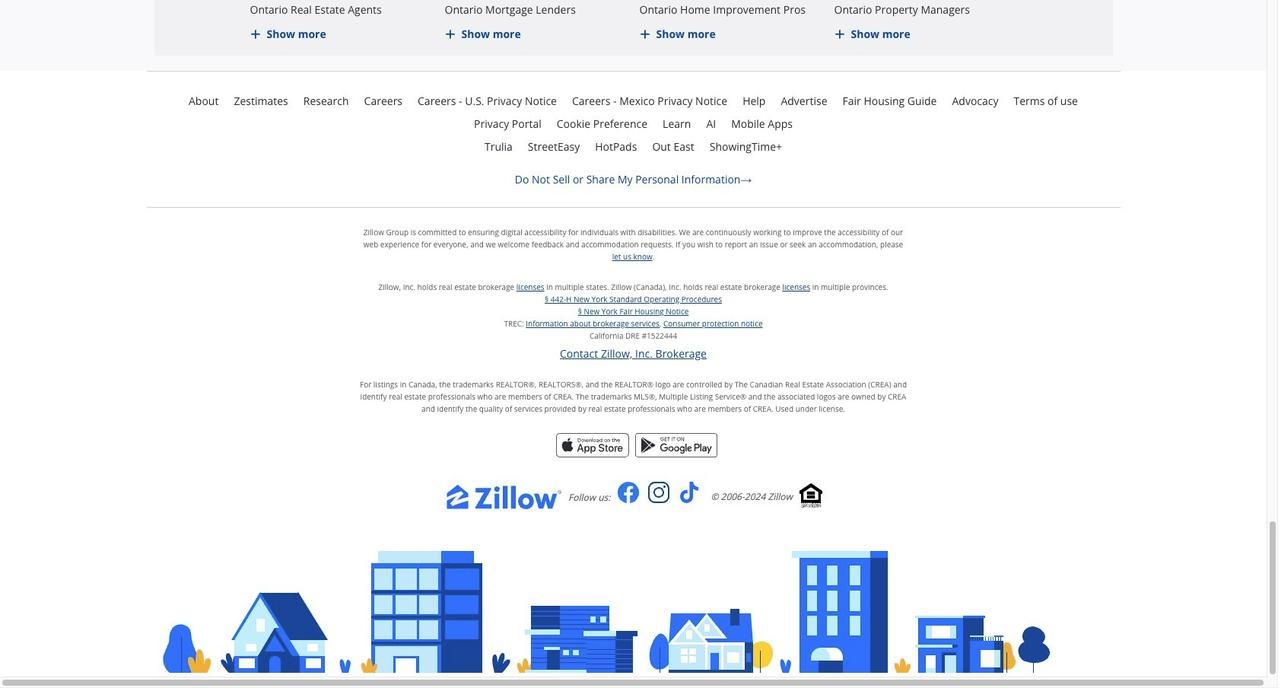 Task type: vqa. For each thing, say whether or not it's contained in the screenshot.
app store logo
yes



Task type: locate. For each thing, give the bounding box(es) containing it.
google play logo image
[[635, 433, 718, 458]]

zillow logo image
[[447, 485, 563, 509]]

app store logo image
[[556, 433, 629, 458]]



Task type: describe. For each thing, give the bounding box(es) containing it.
footer art image
[[147, 551, 1060, 673]]



